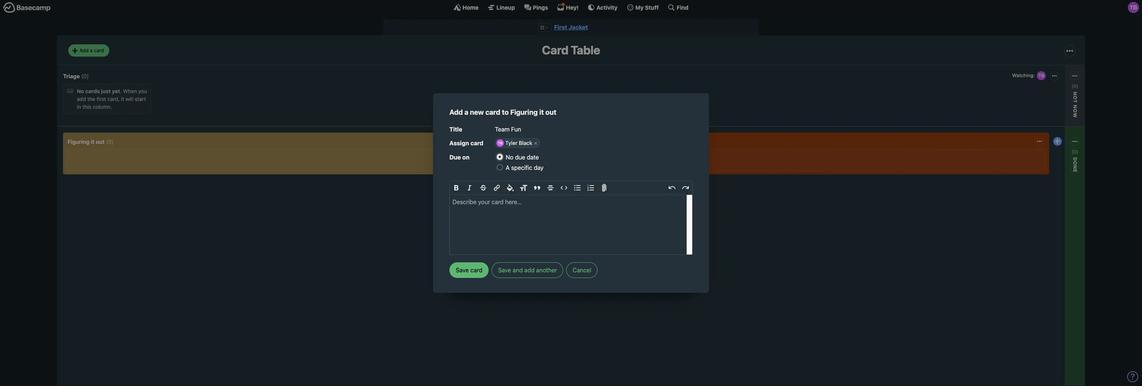 Task type: locate. For each thing, give the bounding box(es) containing it.
figuring it out link
[[68, 138, 105, 145]]

find button
[[668, 4, 689, 11]]

out
[[546, 108, 557, 117], [96, 138, 105, 145]]

1 horizontal spatial add
[[525, 267, 535, 274]]

0 horizontal spatial add
[[77, 96, 86, 102]]

tyler black image
[[1129, 2, 1140, 13], [1037, 70, 1047, 81], [537, 153, 548, 163]]

save and add another button
[[492, 263, 564, 278]]

2 horizontal spatial add
[[497, 201, 507, 207]]

another
[[536, 267, 557, 274]]

0 horizontal spatial no
[[77, 88, 84, 95]]

add right and
[[525, 267, 535, 274]]

add
[[80, 47, 89, 53], [450, 108, 463, 117], [497, 201, 507, 207]]

figuring right to
[[511, 108, 538, 117]]

and
[[513, 267, 523, 274]]

add a card
[[80, 47, 104, 53]]

add up in
[[77, 96, 86, 102]]

× link
[[532, 140, 540, 147]]

it down this
[[91, 138, 94, 145]]

title
[[450, 126, 463, 133]]

0 vertical spatial out
[[546, 108, 557, 117]]

add up triage (0)
[[80, 47, 89, 53]]

(0)
[[81, 73, 89, 79], [1072, 83, 1079, 89], [106, 138, 114, 145], [1072, 149, 1079, 155]]

2 o from the top
[[1073, 109, 1079, 113]]

hey!
[[566, 4, 579, 11]]

0 horizontal spatial it
[[91, 138, 94, 145]]

save and add another
[[498, 267, 557, 274]]

3 o from the top
[[1073, 161, 1079, 165]]

0 horizontal spatial tyler black image
[[537, 153, 548, 163]]

n
[[1073, 92, 1079, 96]]

it up "×" link
[[540, 108, 544, 117]]

(0) right triage
[[81, 73, 89, 79]]

watching:
[[1013, 72, 1035, 78], [497, 155, 522, 161], [1028, 164, 1052, 170]]

1 vertical spatial figuring
[[68, 138, 89, 145]]

no
[[77, 88, 84, 95], [506, 154, 514, 161]]

1 vertical spatial n
[[1073, 165, 1079, 170]]

1 vertical spatial o
[[1073, 109, 1079, 113]]

1 n from the top
[[1073, 105, 1079, 109]]

color it red image
[[519, 179, 525, 185]]

o for d o n e
[[1073, 161, 1079, 165]]

card inside add a card link
[[94, 47, 104, 53]]

no cards just yet
[[77, 88, 120, 95]]

color it pink image
[[527, 179, 533, 185]]

you
[[138, 88, 147, 95]]

0 horizontal spatial figuring
[[68, 138, 89, 145]]

first jacket link
[[554, 24, 588, 31]]

it inside . when you add the first card, it will start in this column.
[[121, 96, 124, 102]]

o up 'w'
[[1073, 96, 1079, 100]]

this
[[83, 104, 91, 110]]

a
[[90, 47, 93, 53], [465, 108, 469, 117]]

card,
[[108, 96, 120, 102]]

home link
[[454, 4, 479, 11]]

lineup link
[[488, 4, 515, 11]]

1 horizontal spatial a
[[465, 108, 469, 117]]

n down t
[[1073, 105, 1079, 109]]

d
[[1073, 157, 1079, 161]]

no inside the add it to the schedule? option group
[[506, 154, 514, 161]]

assign card
[[450, 140, 484, 147]]

due
[[450, 154, 461, 161]]

o for n o t n o w
[[1073, 96, 1079, 100]]

a for card
[[90, 47, 93, 53]]

None submit
[[1026, 107, 1078, 116], [496, 164, 548, 173], [1026, 173, 1078, 182], [496, 245, 548, 254], [450, 263, 489, 278], [1026, 107, 1078, 116], [496, 164, 548, 173], [1026, 173, 1078, 182], [496, 245, 548, 254], [450, 263, 489, 278]]

add up title at the top left
[[450, 108, 463, 117]]

add for add a new card to figuring it out
[[450, 108, 463, 117]]

option group
[[496, 177, 548, 195]]

1 vertical spatial add
[[525, 267, 535, 274]]

0 vertical spatial no
[[77, 88, 84, 95]]

new
[[470, 108, 484, 117]]

activity link
[[588, 4, 618, 11]]

add a new card to figuring it out
[[450, 108, 557, 117]]

2 vertical spatial o
[[1073, 161, 1079, 165]]

o up e
[[1073, 161, 1079, 165]]

hey! button
[[557, 4, 579, 11]]

2 horizontal spatial it
[[540, 108, 544, 117]]

the
[[87, 96, 95, 102]]

0 horizontal spatial out
[[96, 138, 105, 145]]

n
[[1073, 105, 1079, 109], [1073, 165, 1079, 170]]

add for add a card
[[80, 47, 89, 53]]

my
[[636, 4, 644, 11]]

yet
[[112, 88, 120, 95]]

1 horizontal spatial tyler black image
[[1037, 70, 1047, 81]]

cards
[[85, 88, 100, 95]]

2 horizontal spatial tyler black image
[[1129, 2, 1140, 13]]

column.
[[93, 104, 112, 110]]

0 vertical spatial add
[[80, 47, 89, 53]]

on
[[463, 154, 470, 161]]

1 horizontal spatial it
[[121, 96, 124, 102]]

color it white image
[[497, 179, 503, 185]]

1 horizontal spatial add
[[450, 108, 463, 117]]

(0) up d
[[1072, 149, 1079, 155]]

add
[[77, 96, 86, 102], [525, 267, 535, 274]]

o
[[1073, 96, 1079, 100], [1073, 109, 1079, 113], [1073, 161, 1079, 165]]

it
[[121, 96, 124, 102], [540, 108, 544, 117], [91, 138, 94, 145]]

first jacket
[[554, 24, 588, 31]]

w
[[1073, 113, 1079, 118]]

due
[[515, 154, 526, 161]]

triage (0)
[[63, 73, 89, 79]]

no for no cards just yet
[[77, 88, 84, 95]]

0 vertical spatial a
[[90, 47, 93, 53]]

0 vertical spatial figuring
[[511, 108, 538, 117]]

1 horizontal spatial no
[[506, 154, 514, 161]]

specific
[[512, 164, 533, 171]]

n down d
[[1073, 165, 1079, 170]]

n o t n o w
[[1073, 92, 1079, 118]]

2 vertical spatial add
[[497, 201, 507, 207]]

1 o from the top
[[1073, 96, 1079, 100]]

1 vertical spatial it
[[540, 108, 544, 117]]

1 vertical spatial add
[[450, 108, 463, 117]]

date
[[527, 154, 539, 161]]

it left will on the left top of page
[[121, 96, 124, 102]]

no left cards
[[77, 88, 84, 95]]

. when you add the first card, it will start in this column.
[[77, 88, 147, 110]]

1 horizontal spatial figuring
[[511, 108, 538, 117]]

when
[[123, 88, 137, 95]]

o down t
[[1073, 109, 1079, 113]]

home
[[463, 4, 479, 11]]

1 vertical spatial no
[[506, 154, 514, 161]]

pings button
[[524, 4, 548, 11]]

add down the color it blue icon
[[497, 201, 507, 207]]

card
[[94, 47, 104, 53], [486, 108, 501, 117], [471, 140, 484, 147], [508, 201, 519, 207]]

0 horizontal spatial add
[[80, 47, 89, 53]]

0 vertical spatial tyler black image
[[1129, 2, 1140, 13]]

add card link
[[496, 199, 548, 209]]

0 horizontal spatial a
[[90, 47, 93, 53]]

figuring down in
[[68, 138, 89, 145]]

my stuff
[[636, 4, 659, 11]]

2 vertical spatial tyler black image
[[537, 153, 548, 163]]

0 vertical spatial n
[[1073, 105, 1079, 109]]

0 vertical spatial o
[[1073, 96, 1079, 100]]

figuring
[[511, 108, 538, 117], [68, 138, 89, 145]]

start
[[135, 96, 146, 102]]

just
[[101, 88, 111, 95]]

1 vertical spatial a
[[465, 108, 469, 117]]

will
[[126, 96, 133, 102]]

1 vertical spatial out
[[96, 138, 105, 145]]

0 vertical spatial it
[[121, 96, 124, 102]]

color it brown image
[[512, 187, 518, 193]]

no left due
[[506, 154, 514, 161]]

0 vertical spatial add
[[77, 96, 86, 102]]

due on
[[450, 154, 470, 161]]

add it to the schedule? option group
[[497, 152, 693, 173]]

first
[[554, 24, 568, 31]]



Task type: describe. For each thing, give the bounding box(es) containing it.
save
[[498, 267, 511, 274]]

stuff
[[645, 4, 659, 11]]

2 vertical spatial watching:
[[1028, 164, 1052, 170]]

assign
[[450, 140, 469, 147]]

Type names to assign… text field
[[541, 138, 693, 148]]

t
[[1073, 100, 1079, 103]]

no due date
[[506, 154, 539, 161]]

2 n from the top
[[1073, 165, 1079, 170]]

lineup
[[497, 4, 515, 11]]

tyler
[[506, 140, 518, 146]]

(0) up n on the right of page
[[1072, 83, 1079, 89]]

.
[[120, 88, 122, 95]]

day
[[534, 164, 544, 171]]

first
[[97, 96, 106, 102]]

color it yellow image
[[505, 179, 511, 185]]

add inside . when you add the first card, it will start in this column.
[[77, 96, 86, 102]]

×
[[534, 140, 538, 146]]

jacket
[[569, 24, 588, 31]]

card table
[[542, 43, 601, 57]]

figuring it out (0)
[[68, 138, 114, 145]]

card
[[542, 43, 569, 57]]

my stuff button
[[627, 4, 659, 11]]

a for new
[[465, 108, 469, 117]]

e
[[1073, 170, 1079, 173]]

1 horizontal spatial out
[[546, 108, 557, 117]]

1 vertical spatial watching:
[[497, 155, 522, 161]]

tyler black ×
[[506, 140, 538, 146]]

triage link
[[63, 73, 80, 79]]

add a card link
[[68, 45, 109, 57]]

1 vertical spatial tyler black image
[[1037, 70, 1047, 81]]

card inside add card link
[[508, 201, 519, 207]]

(0) right figuring it out link
[[106, 138, 114, 145]]

activity
[[597, 4, 618, 11]]

black
[[519, 140, 533, 146]]

triage
[[63, 73, 80, 79]]

main element
[[0, 0, 1143, 15]]

Describe your card here… text field
[[450, 195, 693, 255]]

0 vertical spatial watching:
[[1013, 72, 1035, 78]]

a specific day
[[506, 164, 544, 171]]

switch accounts image
[[3, 2, 51, 13]]

in
[[77, 104, 81, 110]]

to
[[502, 108, 509, 117]]

Type a card title… text field
[[495, 124, 693, 136]]

add card
[[497, 201, 519, 207]]

a
[[506, 164, 510, 171]]

table
[[571, 43, 601, 57]]

no for no due date
[[506, 154, 514, 161]]

find
[[677, 4, 689, 11]]

d o n e
[[1073, 157, 1079, 173]]

color it purple image
[[534, 179, 540, 185]]

add inside save and add another button
[[525, 267, 535, 274]]

color it green image
[[505, 187, 511, 193]]

color it blue image
[[497, 187, 503, 193]]

add for add card
[[497, 201, 507, 207]]

cancel link
[[567, 263, 598, 278]]

color it orange image
[[512, 179, 518, 185]]

2 vertical spatial it
[[91, 138, 94, 145]]

cancel
[[573, 267, 592, 274]]

pings
[[533, 4, 548, 11]]



Task type: vqa. For each thing, say whether or not it's contained in the screenshot.
1 at the left
no



